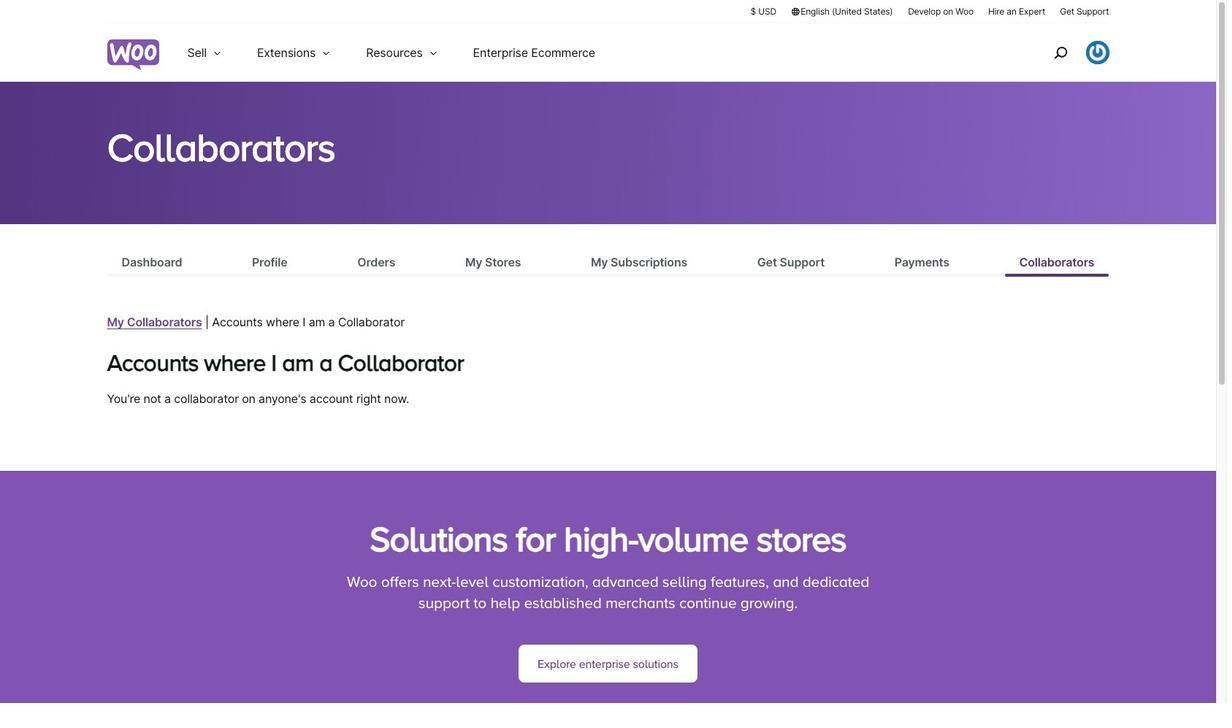 Task type: vqa. For each thing, say whether or not it's contained in the screenshot.
Open account menu image
yes



Task type: locate. For each thing, give the bounding box(es) containing it.
search image
[[1049, 41, 1072, 64]]



Task type: describe. For each thing, give the bounding box(es) containing it.
open account menu image
[[1086, 41, 1109, 64]]

service navigation menu element
[[1023, 29, 1109, 76]]



